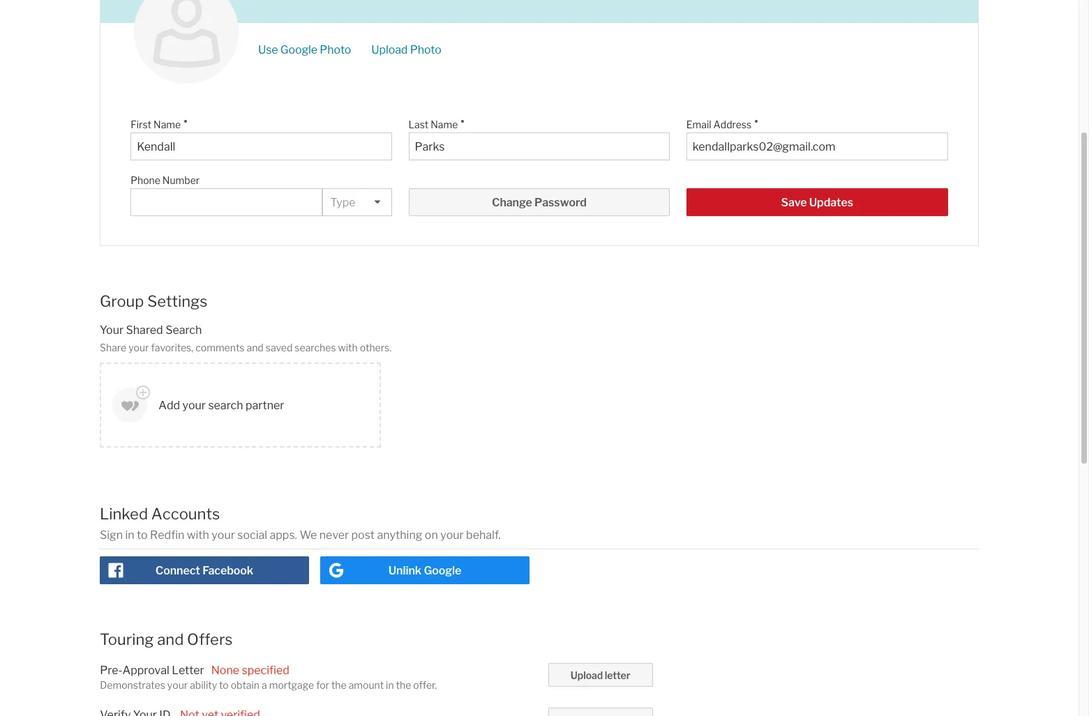 Task type: describe. For each thing, give the bounding box(es) containing it.
connect facebook button
[[100, 557, 309, 584]]

first
[[131, 118, 151, 130]]

share
[[100, 342, 126, 354]]

search
[[208, 399, 243, 412]]

2 photo from the left
[[410, 43, 441, 56]]

apps.
[[270, 529, 297, 542]]

linked accounts sign in to redfin with your social apps. we never post anything on your behalf.
[[100, 505, 501, 542]]

phone number
[[131, 174, 200, 186]]

First Name text field
[[137, 140, 386, 153]]

on
[[425, 529, 438, 542]]

number
[[162, 174, 200, 186]]

type
[[330, 196, 356, 209]]

change password button
[[409, 188, 670, 216]]

1 vertical spatial and
[[157, 630, 184, 649]]

your right 'add'
[[182, 399, 206, 412]]

name for last name
[[431, 118, 458, 130]]

2 the from the left
[[396, 679, 411, 691]]

mortgage
[[269, 679, 314, 691]]

change password
[[492, 196, 587, 209]]

password
[[535, 196, 587, 209]]

never
[[319, 529, 349, 542]]

others.
[[360, 342, 392, 354]]

shared
[[126, 324, 163, 337]]

in inside pre-approval letter none specified demonstrates your ability to obtain a mortgage for the amount in the offer.
[[386, 679, 394, 691]]

upload for upload photo
[[371, 43, 408, 56]]

google for unlink
[[424, 564, 461, 577]]

saved
[[266, 342, 293, 354]]

letter
[[172, 664, 204, 677]]

1 photo from the left
[[320, 43, 351, 56]]

name for first name
[[154, 118, 181, 130]]

phone
[[131, 174, 160, 186]]

letter
[[605, 670, 630, 682]]

behalf.
[[466, 529, 501, 542]]

accounts
[[151, 505, 220, 524]]

email address. required field. element
[[686, 112, 941, 132]]

save updates
[[781, 196, 853, 209]]

Email Address email field
[[693, 140, 942, 153]]

in inside linked accounts sign in to redfin with your social apps. we never post anything on your behalf.
[[125, 529, 134, 542]]

to inside linked accounts sign in to redfin with your social apps. we never post anything on your behalf.
[[137, 529, 148, 542]]

group
[[100, 292, 144, 310]]

with inside linked accounts sign in to redfin with your social apps. we never post anything on your behalf.
[[187, 529, 209, 542]]

sign
[[100, 529, 123, 542]]

save updates button
[[686, 188, 948, 216]]

demonstrates
[[100, 679, 165, 691]]

connect
[[155, 564, 200, 577]]

offers
[[187, 630, 233, 649]]

comments
[[196, 342, 245, 354]]

anything
[[377, 529, 422, 542]]

upload photo button
[[371, 43, 442, 56]]

favorites,
[[151, 342, 193, 354]]

save
[[781, 196, 807, 209]]

phone number element
[[131, 167, 315, 188]]

google for use
[[280, 43, 318, 56]]

amount
[[349, 679, 384, 691]]

first name. required field. element
[[131, 112, 385, 132]]

unlink google button
[[320, 557, 530, 584]]

your shared search share your favorites, comments and saved searches with others.
[[100, 324, 392, 354]]

upload letter
[[571, 670, 630, 682]]

email
[[686, 118, 711, 130]]

updates
[[809, 196, 853, 209]]



Task type: vqa. For each thing, say whether or not it's contained in the screenshot.
Save at the top right of the page
yes



Task type: locate. For each thing, give the bounding box(es) containing it.
0 horizontal spatial the
[[331, 679, 347, 691]]

your inside pre-approval letter none specified demonstrates your ability to obtain a mortgage for the amount in the offer.
[[167, 679, 188, 691]]

0 horizontal spatial in
[[125, 529, 134, 542]]

in
[[125, 529, 134, 542], [386, 679, 394, 691]]

your down shared
[[128, 342, 149, 354]]

and inside your shared search share your favorites, comments and saved searches with others.
[[247, 342, 264, 354]]

to down none
[[219, 679, 229, 691]]

last name. required field. element
[[409, 112, 663, 132]]

the left offer.
[[396, 679, 411, 691]]

with
[[338, 342, 358, 354], [187, 529, 209, 542]]

1 vertical spatial upload
[[571, 670, 603, 682]]

name
[[154, 118, 181, 130], [431, 118, 458, 130]]

address
[[714, 118, 752, 130]]

1 horizontal spatial in
[[386, 679, 394, 691]]

0 vertical spatial in
[[125, 529, 134, 542]]

add your search partner
[[159, 399, 284, 412]]

touring and offers
[[100, 630, 233, 649]]

social
[[237, 529, 267, 542]]

approval
[[123, 664, 169, 677]]

name right first
[[154, 118, 181, 130]]

pre-approval letter none specified demonstrates your ability to obtain a mortgage for the amount in the offer.
[[100, 664, 437, 691]]

unlink
[[388, 564, 422, 577]]

to left redfin
[[137, 529, 148, 542]]

connect facebook
[[155, 564, 253, 577]]

name right last
[[431, 118, 458, 130]]

1 the from the left
[[331, 679, 347, 691]]

with inside your shared search share your favorites, comments and saved searches with others.
[[338, 342, 358, 354]]

2 name from the left
[[431, 118, 458, 130]]

your right on
[[440, 529, 464, 542]]

group settings
[[100, 292, 208, 310]]

0 horizontal spatial and
[[157, 630, 184, 649]]

last
[[409, 118, 429, 130]]

add
[[159, 399, 180, 412]]

a
[[262, 679, 267, 691]]

google
[[280, 43, 318, 56], [424, 564, 461, 577]]

google down on
[[424, 564, 461, 577]]

the
[[331, 679, 347, 691], [396, 679, 411, 691]]

linked
[[100, 505, 148, 524]]

offer.
[[413, 679, 437, 691]]

0 horizontal spatial to
[[137, 529, 148, 542]]

upload inside button
[[571, 670, 603, 682]]

google right use
[[280, 43, 318, 56]]

use google photo button
[[257, 43, 352, 56]]

with left others. at the top of the page
[[338, 342, 358, 354]]

1 horizontal spatial photo
[[410, 43, 441, 56]]

0 vertical spatial google
[[280, 43, 318, 56]]

search
[[165, 324, 202, 337]]

0 vertical spatial and
[[247, 342, 264, 354]]

redfin
[[150, 529, 184, 542]]

use
[[258, 43, 278, 56]]

upload
[[371, 43, 408, 56], [571, 670, 603, 682]]

1 horizontal spatial upload
[[571, 670, 603, 682]]

1 horizontal spatial the
[[396, 679, 411, 691]]

we
[[300, 529, 317, 542]]

with down accounts
[[187, 529, 209, 542]]

and left saved
[[247, 342, 264, 354]]

partner
[[246, 399, 284, 412]]

searches
[[295, 342, 336, 354]]

1 name from the left
[[154, 118, 181, 130]]

facebook
[[202, 564, 253, 577]]

change
[[492, 196, 532, 209]]

settings
[[147, 292, 208, 310]]

1 vertical spatial google
[[424, 564, 461, 577]]

the right for
[[331, 679, 347, 691]]

upload letter button
[[548, 663, 653, 687]]

to inside pre-approval letter none specified demonstrates your ability to obtain a mortgage for the amount in the offer.
[[219, 679, 229, 691]]

your left social
[[212, 529, 235, 542]]

1 vertical spatial in
[[386, 679, 394, 691]]

0 horizontal spatial upload
[[371, 43, 408, 56]]

0 horizontal spatial with
[[187, 529, 209, 542]]

0 vertical spatial to
[[137, 529, 148, 542]]

in right the "sign" at the left of the page
[[125, 529, 134, 542]]

1 vertical spatial to
[[219, 679, 229, 691]]

0 vertical spatial with
[[338, 342, 358, 354]]

1 horizontal spatial to
[[219, 679, 229, 691]]

pre-
[[100, 664, 123, 677]]

obtain
[[231, 679, 260, 691]]

email address
[[686, 118, 752, 130]]

upload photo
[[371, 43, 441, 56]]

for
[[316, 679, 329, 691]]

ability
[[190, 679, 217, 691]]

first name
[[131, 118, 181, 130]]

last name
[[409, 118, 458, 130]]

upload for upload letter
[[571, 670, 603, 682]]

1 vertical spatial with
[[187, 529, 209, 542]]

photo
[[320, 43, 351, 56], [410, 43, 441, 56]]

1 horizontal spatial google
[[424, 564, 461, 577]]

unlink google
[[388, 564, 461, 577]]

use google photo
[[258, 43, 351, 56]]

touring
[[100, 630, 154, 649]]

1 horizontal spatial and
[[247, 342, 264, 354]]

and up letter on the left
[[157, 630, 184, 649]]

specified
[[242, 664, 289, 677]]

1 horizontal spatial with
[[338, 342, 358, 354]]

your inside your shared search share your favorites, comments and saved searches with others.
[[128, 342, 149, 354]]

google inside button
[[424, 564, 461, 577]]

your
[[100, 324, 124, 337]]

1 horizontal spatial name
[[431, 118, 458, 130]]

Last Name text field
[[415, 140, 664, 153]]

0 horizontal spatial name
[[154, 118, 181, 130]]

post
[[351, 529, 375, 542]]

0 horizontal spatial google
[[280, 43, 318, 56]]

to
[[137, 529, 148, 542], [219, 679, 229, 691]]

your down letter on the left
[[167, 679, 188, 691]]

0 vertical spatial upload
[[371, 43, 408, 56]]

your
[[128, 342, 149, 354], [182, 399, 206, 412], [212, 529, 235, 542], [440, 529, 464, 542], [167, 679, 188, 691]]

in right amount
[[386, 679, 394, 691]]

none
[[211, 664, 239, 677]]

0 horizontal spatial photo
[[320, 43, 351, 56]]

and
[[247, 342, 264, 354], [157, 630, 184, 649]]



